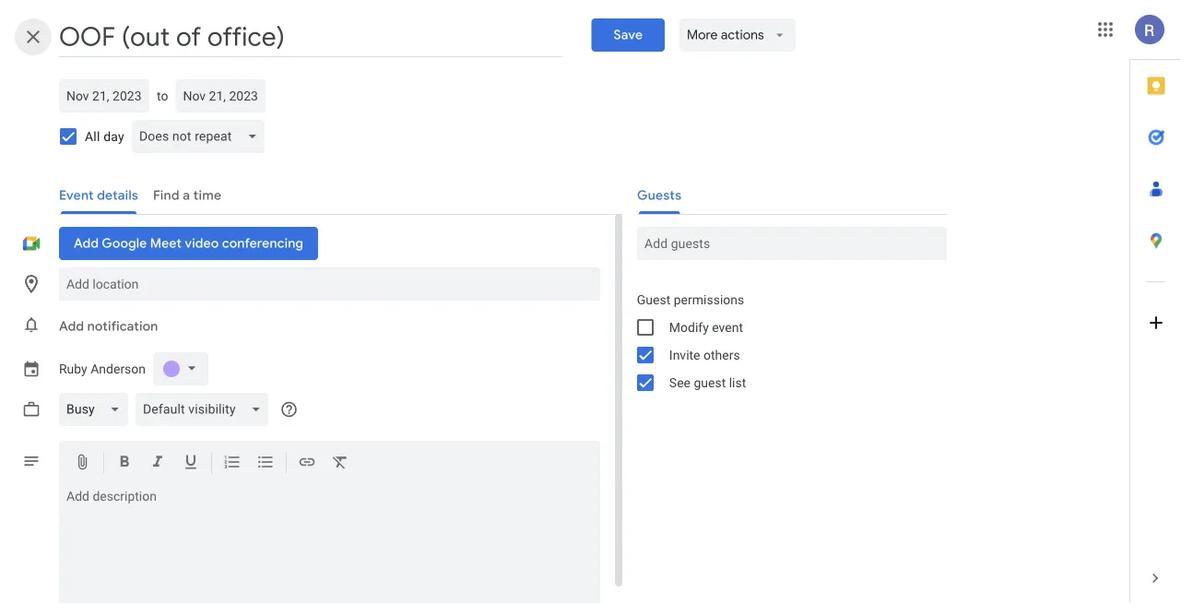 Task type: describe. For each thing, give the bounding box(es) containing it.
list
[[729, 375, 746, 390]]

more
[[687, 27, 718, 43]]

Title text field
[[59, 17, 562, 57]]

see guest list
[[669, 375, 746, 390]]

numbered list image
[[223, 453, 242, 475]]

guest permissions
[[637, 292, 745, 307]]

more actions arrow_drop_down
[[687, 27, 789, 43]]

bulleted list image
[[256, 453, 275, 475]]

modify
[[669, 320, 709, 335]]

group containing guest permissions
[[622, 286, 947, 397]]

to
[[157, 88, 168, 103]]

anderson
[[91, 361, 146, 377]]

modify event
[[669, 320, 743, 335]]

underline image
[[182, 453, 200, 475]]

Guests text field
[[645, 227, 940, 260]]

all day
[[85, 129, 124, 144]]

invite
[[669, 347, 701, 362]]

formatting options toolbar
[[59, 441, 600, 486]]

ruby
[[59, 361, 87, 377]]

guest
[[637, 292, 671, 307]]

permissions
[[674, 292, 745, 307]]

day
[[103, 129, 124, 144]]

Description text field
[[59, 489, 600, 604]]



Task type: locate. For each thing, give the bounding box(es) containing it.
ruby anderson
[[59, 361, 146, 377]]

see
[[669, 375, 691, 390]]

add notification button
[[52, 304, 165, 349]]

tab list
[[1131, 60, 1181, 552]]

save
[[614, 27, 643, 43]]

all
[[85, 129, 100, 144]]

add notification
[[59, 318, 158, 335]]

notification
[[87, 318, 158, 335]]

remove formatting image
[[331, 453, 350, 475]]

actions
[[721, 27, 765, 43]]

invite others
[[669, 347, 740, 362]]

italic image
[[148, 453, 167, 475]]

others
[[704, 347, 740, 362]]

add
[[59, 318, 84, 335]]

guest
[[694, 375, 726, 390]]

Location text field
[[66, 267, 593, 301]]

bold image
[[115, 453, 134, 475]]

event
[[712, 320, 743, 335]]

insert link image
[[298, 453, 316, 475]]

Start date text field
[[66, 85, 142, 107]]

group
[[622, 286, 947, 397]]

arrow_drop_down
[[772, 27, 789, 43]]

None field
[[132, 120, 272, 153], [59, 393, 135, 426], [135, 393, 276, 426], [132, 120, 272, 153], [59, 393, 135, 426], [135, 393, 276, 426]]

End date text field
[[183, 85, 259, 107]]

save button
[[592, 18, 665, 52]]



Task type: vqa. For each thing, say whether or not it's contained in the screenshot.
Amethyst MENU ITEM
no



